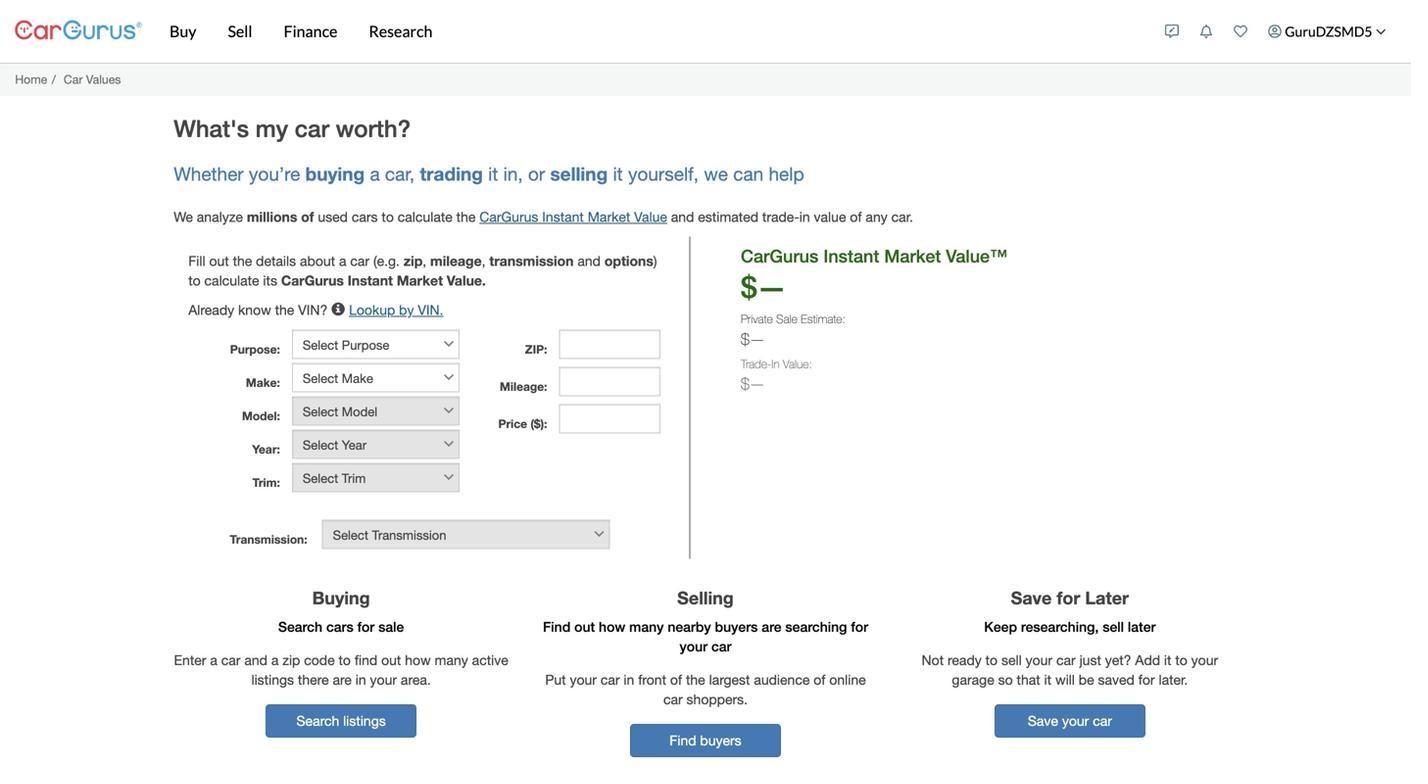 Task type: vqa. For each thing, say whether or not it's contained in the screenshot.
extra
no



Task type: describe. For each thing, give the bounding box(es) containing it.
saved
[[1098, 672, 1135, 688]]

that
[[1017, 672, 1041, 688]]

find buyers
[[670, 733, 742, 749]]

mileage
[[430, 253, 482, 269]]

a right about at the top of the page
[[339, 253, 347, 269]]

the left details
[[233, 253, 252, 269]]

for inside not ready to sell your car just yet? add it to your garage so that it will be saved for later.
[[1139, 672, 1155, 688]]

my
[[256, 114, 288, 142]]

used
[[318, 209, 348, 225]]

area.
[[401, 672, 431, 688]]

researching,
[[1021, 619, 1099, 635]]

info sign image
[[331, 303, 345, 316]]

market for value.
[[397, 272, 443, 289]]

model:
[[242, 409, 280, 423]]

transmission:
[[230, 533, 307, 546]]

how inside find out how many nearby buyers are searching for your car
[[599, 619, 626, 635]]

gurudzsmd5 button
[[1258, 4, 1397, 59]]

listings inside 'enter a car and a zip code to find out how many active listings there are in your area.'
[[251, 672, 294, 688]]

it right add
[[1164, 652, 1172, 669]]

later
[[1085, 588, 1129, 609]]

your inside 'enter a car and a zip code to find out how many active listings there are in your area.'
[[370, 672, 397, 688]]

make:
[[246, 376, 280, 389]]

home / car values
[[15, 73, 121, 86]]

a inside whether you're buying a car, trading it in, or selling it yourself, we can help
[[370, 163, 380, 185]]

it right selling
[[613, 163, 623, 185]]

front
[[638, 672, 667, 688]]

in
[[772, 357, 780, 371]]

zip inside 'enter a car and a zip code to find out how many active listings there are in your area.'
[[283, 652, 300, 669]]

your right add
[[1192, 652, 1219, 669]]

cargurus instant market value™ $— private sale estimate: $— trade-in value: $—
[[741, 245, 1008, 393]]

instant for value™
[[824, 245, 880, 266]]

so
[[998, 672, 1013, 688]]

whether you're buying a car, trading it in, or selling it yourself, we can help
[[174, 163, 805, 185]]

find for find out how many nearby buyers are searching for your car
[[543, 619, 571, 635]]

of left online
[[814, 672, 826, 688]]

largest
[[709, 672, 750, 688]]

and for estimated
[[671, 209, 694, 225]]

0 vertical spatial cars
[[352, 209, 378, 225]]

cargurus for value™
[[741, 245, 819, 266]]

analyze
[[197, 209, 243, 225]]

zip:
[[525, 342, 547, 356]]

car inside save your car button
[[1093, 713, 1112, 729]]

research
[[369, 22, 433, 41]]

chevron down image
[[1376, 26, 1387, 37]]

help
[[769, 163, 805, 185]]

your inside put your car in front of the largest audience of online car shoppers.
[[570, 672, 597, 688]]

know
[[238, 302, 271, 318]]

there
[[298, 672, 329, 688]]

trade-
[[741, 357, 772, 371]]

online
[[830, 672, 866, 688]]

many inside 'enter a car and a zip code to find out how many active listings there are in your area.'
[[435, 652, 468, 669]]

selling
[[678, 588, 734, 609]]

enter
[[174, 652, 206, 669]]

in inside put your car in front of the largest audience of online car shoppers.
[[624, 672, 635, 688]]

find
[[355, 652, 378, 669]]

home
[[15, 73, 47, 86]]

3 $— from the top
[[741, 375, 765, 393]]

listings inside button
[[343, 713, 386, 729]]

a left code
[[271, 652, 279, 669]]

cargurus instant market value link
[[480, 209, 667, 225]]

1 horizontal spatial cargurus
[[480, 209, 539, 225]]

value
[[634, 209, 667, 225]]

menu bar containing buy
[[142, 0, 1155, 63]]

active
[[472, 652, 508, 669]]

1 horizontal spatial calculate
[[398, 209, 453, 225]]

to up the later.
[[1176, 652, 1188, 669]]

ZIP: text field
[[559, 330, 661, 359]]

whether
[[174, 163, 244, 185]]

finance button
[[268, 0, 353, 63]]

(e.g.
[[373, 253, 400, 269]]

shoppers.
[[687, 692, 748, 708]]

later.
[[1159, 672, 1188, 688]]

estimated
[[698, 209, 759, 225]]

car right my
[[295, 114, 329, 142]]

by
[[399, 302, 414, 318]]

price
[[498, 417, 527, 431]]

already
[[188, 302, 234, 318]]

many inside find out how many nearby buyers are searching for your car
[[629, 619, 664, 635]]

buyers inside 'button'
[[700, 733, 742, 749]]

buyers inside find out how many nearby buyers are searching for your car
[[715, 619, 758, 635]]

are inside 'enter a car and a zip code to find out how many active listings there are in your area.'
[[333, 672, 352, 688]]

save for save for later
[[1011, 588, 1052, 609]]

private
[[741, 312, 773, 326]]

trim:
[[253, 476, 280, 489]]

audience
[[754, 672, 810, 688]]

trading
[[420, 163, 483, 185]]

out for find
[[575, 619, 595, 635]]

what's
[[174, 114, 249, 142]]

gurudzsmd5 menu
[[1155, 4, 1397, 59]]

car inside 'enter a car and a zip code to find out how many active listings there are in your area.'
[[221, 652, 241, 669]]

calculate inside ) to calculate its
[[204, 272, 259, 289]]

details
[[256, 253, 296, 269]]

cargurus for value.
[[281, 272, 344, 289]]

car inside not ready to sell your car just yet? add it to your garage so that it will be saved for later.
[[1057, 652, 1076, 669]]

search cars for sale
[[278, 619, 404, 635]]

will
[[1056, 672, 1075, 688]]

value™
[[946, 245, 1008, 266]]

mileage:
[[500, 380, 547, 393]]

0 vertical spatial instant
[[542, 209, 584, 225]]

what's my car worth?
[[174, 114, 411, 142]]

for up keep researching, sell later
[[1057, 588, 1081, 609]]

for left sale
[[357, 619, 375, 635]]

trade-
[[763, 209, 800, 225]]

value:
[[783, 357, 812, 371]]

purpose:
[[230, 342, 280, 356]]

it left in,
[[488, 163, 498, 185]]

($):
[[531, 417, 547, 431]]

Mileage: text field
[[559, 367, 661, 396]]

search for search listings
[[297, 713, 339, 729]]

search for search cars for sale
[[278, 619, 323, 635]]

in,
[[503, 163, 523, 185]]

any
[[866, 209, 888, 225]]

we analyze millions of used cars to calculate the cargurus instant market value and estimated trade-in value of any car.
[[174, 209, 914, 225]]

car.
[[892, 209, 914, 225]]

its
[[263, 272, 277, 289]]

save for later
[[1011, 588, 1129, 609]]



Task type: locate. For each thing, give the bounding box(es) containing it.
or
[[528, 163, 545, 185]]

0 vertical spatial save
[[1011, 588, 1052, 609]]

sell button
[[212, 0, 268, 63]]

user icon image
[[1268, 25, 1282, 38]]

and right value
[[671, 209, 694, 225]]

0 horizontal spatial in
[[356, 672, 366, 688]]

buyers down selling
[[715, 619, 758, 635]]

price ($):
[[498, 417, 547, 431]]

2 $— from the top
[[741, 330, 765, 348]]

0 vertical spatial buyers
[[715, 619, 758, 635]]

sell up 'so'
[[1002, 652, 1022, 669]]

we
[[704, 163, 728, 185]]

car down saved
[[1093, 713, 1112, 729]]

,
[[423, 253, 427, 269], [482, 253, 486, 269]]

1 horizontal spatial are
[[762, 619, 782, 635]]

0 vertical spatial out
[[209, 253, 229, 269]]

cargurus down about at the top of the page
[[281, 272, 344, 289]]

your
[[680, 639, 708, 655], [1026, 652, 1053, 669], [1192, 652, 1219, 669], [370, 672, 397, 688], [570, 672, 597, 688], [1062, 713, 1089, 729]]

1 horizontal spatial in
[[624, 672, 635, 688]]

1 horizontal spatial zip
[[404, 253, 423, 269]]

a right enter
[[210, 652, 217, 669]]

for down add
[[1139, 672, 1155, 688]]

0 horizontal spatial instant
[[348, 272, 393, 289]]

it left will
[[1044, 672, 1052, 688]]

cargurus logo homepage link image
[[15, 3, 142, 59]]

instant
[[542, 209, 584, 225], [824, 245, 880, 266], [348, 272, 393, 289]]

your down will
[[1062, 713, 1089, 729]]

0 horizontal spatial and
[[244, 652, 268, 669]]

lookup by vin. link
[[349, 302, 444, 318]]

garage
[[952, 672, 995, 688]]

find for find buyers
[[670, 733, 696, 749]]

2 horizontal spatial instant
[[824, 245, 880, 266]]

a
[[370, 163, 380, 185], [339, 253, 347, 269], [210, 652, 217, 669], [271, 652, 279, 669]]

later
[[1128, 619, 1156, 635]]

add a car review image
[[1165, 25, 1179, 38]]

car,
[[385, 163, 415, 185]]

buyers down shoppers. at bottom
[[700, 733, 742, 749]]

1 , from the left
[[423, 253, 427, 269]]

1 horizontal spatial instant
[[542, 209, 584, 225]]

enter a car and a zip code to find out how many active listings there are in your area.
[[174, 652, 508, 688]]

gurudzsmd5
[[1285, 23, 1373, 40]]

are inside find out how many nearby buyers are searching for your car
[[762, 619, 782, 635]]

estimate:
[[801, 312, 846, 326]]

out inside find out how many nearby buyers are searching for your car
[[575, 619, 595, 635]]

search listings
[[297, 713, 386, 729]]

2 vertical spatial cargurus
[[281, 272, 344, 289]]

of left used
[[301, 209, 314, 225]]

1 vertical spatial save
[[1028, 713, 1059, 729]]

open notifications image
[[1200, 25, 1213, 38]]

out
[[209, 253, 229, 269], [575, 619, 595, 635], [381, 652, 401, 669]]

1 horizontal spatial and
[[578, 253, 601, 269]]

about
[[300, 253, 335, 269]]

to
[[382, 209, 394, 225], [188, 272, 201, 289], [339, 652, 351, 669], [986, 652, 998, 669], [1176, 652, 1188, 669]]

car right enter
[[221, 652, 241, 669]]

1 horizontal spatial ,
[[482, 253, 486, 269]]

to up 'garage'
[[986, 652, 998, 669]]

you're
[[249, 163, 300, 185]]

save up researching,
[[1011, 588, 1052, 609]]

market for value™
[[885, 245, 941, 266]]

are left searching
[[762, 619, 782, 635]]

cargurus
[[480, 209, 539, 225], [741, 245, 819, 266], [281, 272, 344, 289]]

the inside put your car in front of the largest audience of online car shoppers.
[[686, 672, 705, 688]]

1 horizontal spatial how
[[599, 619, 626, 635]]

in left front
[[624, 672, 635, 688]]

car left front
[[601, 672, 620, 688]]

of right front
[[670, 672, 682, 688]]

values
[[86, 73, 121, 86]]

the left vin? on the left top of page
[[275, 302, 294, 318]]

calculate up "fill out the details about a car (e.g. zip , mileage , transmission and options"
[[398, 209, 453, 225]]

to up (e.g.
[[382, 209, 394, 225]]

to left find
[[339, 652, 351, 669]]

cargurus inside the "cargurus instant market value™ $— private sale estimate: $— trade-in value: $—"
[[741, 245, 819, 266]]

market down car.
[[885, 245, 941, 266]]

listings down 'enter a car and a zip code to find out how many active listings there are in your area.'
[[343, 713, 386, 729]]

1 horizontal spatial many
[[629, 619, 664, 635]]

0 horizontal spatial zip
[[283, 652, 300, 669]]

search down there
[[297, 713, 339, 729]]

1 vertical spatial are
[[333, 672, 352, 688]]

2 , from the left
[[482, 253, 486, 269]]

value
[[814, 209, 846, 225]]

2 horizontal spatial cargurus
[[741, 245, 819, 266]]

car up largest
[[712, 639, 732, 655]]

1 vertical spatial calculate
[[204, 272, 259, 289]]

1 vertical spatial $—
[[741, 330, 765, 348]]

0 vertical spatial zip
[[404, 253, 423, 269]]

cars right used
[[352, 209, 378, 225]]

, up value. at the left of page
[[482, 253, 486, 269]]

and
[[671, 209, 694, 225], [578, 253, 601, 269], [244, 652, 268, 669]]

the up shoppers. at bottom
[[686, 672, 705, 688]]

of left any
[[850, 209, 862, 225]]

2 vertical spatial instant
[[348, 272, 393, 289]]

sell left later
[[1103, 619, 1124, 635]]

0 horizontal spatial how
[[405, 652, 431, 669]]

a left car,
[[370, 163, 380, 185]]

1 vertical spatial listings
[[343, 713, 386, 729]]

search inside button
[[297, 713, 339, 729]]

find down shoppers. at bottom
[[670, 733, 696, 749]]

0 vertical spatial listings
[[251, 672, 294, 688]]

options
[[605, 253, 654, 269]]

0 horizontal spatial calculate
[[204, 272, 259, 289]]

instant down selling
[[542, 209, 584, 225]]

2 vertical spatial and
[[244, 652, 268, 669]]

search
[[278, 619, 323, 635], [297, 713, 339, 729]]

keep
[[984, 619, 1017, 635]]

0 horizontal spatial many
[[435, 652, 468, 669]]

calculate
[[398, 209, 453, 225], [204, 272, 259, 289]]

1 horizontal spatial listings
[[343, 713, 386, 729]]

research button
[[353, 0, 448, 63]]

find buyers button
[[630, 725, 781, 758]]

are
[[762, 619, 782, 635], [333, 672, 352, 688]]

1 $— from the top
[[741, 269, 787, 305]]

calculate up already
[[204, 272, 259, 289]]

out for fill
[[209, 253, 229, 269]]

saved cars image
[[1234, 25, 1248, 38]]

yourself,
[[628, 163, 699, 185]]

in inside 'enter a car and a zip code to find out how many active listings there are in your area.'
[[356, 672, 366, 688]]

how up area.
[[405, 652, 431, 669]]

your down find
[[370, 672, 397, 688]]

1 vertical spatial how
[[405, 652, 431, 669]]

vin.
[[418, 302, 444, 318]]

menu bar
[[142, 0, 1155, 63]]

car left (e.g.
[[350, 253, 370, 269]]

to down fill
[[188, 272, 201, 289]]

find out how many nearby buyers are searching for your car
[[543, 619, 868, 655]]

zip left code
[[283, 652, 300, 669]]

$— up private
[[741, 269, 787, 305]]

instant inside the "cargurus instant market value™ $— private sale estimate: $— trade-in value: $—"
[[824, 245, 880, 266]]

0 horizontal spatial listings
[[251, 672, 294, 688]]

1 vertical spatial zip
[[283, 652, 300, 669]]

cargurus instant market value.
[[281, 272, 486, 289]]

in left value
[[800, 209, 810, 225]]

2 horizontal spatial market
[[885, 245, 941, 266]]

your inside button
[[1062, 713, 1089, 729]]

1 vertical spatial sell
[[1002, 652, 1022, 669]]

your right put
[[570, 672, 597, 688]]

0 vertical spatial market
[[588, 209, 631, 225]]

can
[[733, 163, 764, 185]]

1 vertical spatial out
[[575, 619, 595, 635]]

find
[[543, 619, 571, 635], [670, 733, 696, 749]]

of
[[301, 209, 314, 225], [850, 209, 862, 225], [670, 672, 682, 688], [814, 672, 826, 688]]

sell inside not ready to sell your car just yet? add it to your garage so that it will be saved for later.
[[1002, 652, 1022, 669]]

nearby
[[668, 619, 711, 635]]

, left mileage
[[423, 253, 427, 269]]

cargurus down trade- on the top right of page
[[741, 245, 819, 266]]

your down the nearby on the bottom
[[680, 639, 708, 655]]

1 vertical spatial cars
[[326, 619, 354, 635]]

put
[[545, 672, 566, 688]]

code
[[304, 652, 335, 669]]

millions
[[247, 209, 297, 225]]

to inside 'enter a car and a zip code to find out how many active listings there are in your area.'
[[339, 652, 351, 669]]

save for save your car
[[1028, 713, 1059, 729]]

lookup by vin.
[[349, 302, 444, 318]]

save inside button
[[1028, 713, 1059, 729]]

instant down value
[[824, 245, 880, 266]]

add
[[1135, 652, 1161, 669]]

2 horizontal spatial in
[[800, 209, 810, 225]]

many left active
[[435, 652, 468, 669]]

$— down private
[[741, 330, 765, 348]]

save down the that
[[1028, 713, 1059, 729]]

2 horizontal spatial out
[[575, 619, 595, 635]]

car
[[295, 114, 329, 142], [350, 253, 370, 269], [712, 639, 732, 655], [221, 652, 241, 669], [1057, 652, 1076, 669], [601, 672, 620, 688], [664, 692, 683, 708], [1093, 713, 1112, 729]]

$— down trade-
[[741, 375, 765, 393]]

1 horizontal spatial sell
[[1103, 619, 1124, 635]]

zip right (e.g.
[[404, 253, 423, 269]]

to inside ) to calculate its
[[188, 272, 201, 289]]

1 vertical spatial find
[[670, 733, 696, 749]]

value.
[[447, 272, 486, 289]]

0 vertical spatial how
[[599, 619, 626, 635]]

0 horizontal spatial ,
[[423, 253, 427, 269]]

1 vertical spatial many
[[435, 652, 468, 669]]

car
[[64, 73, 83, 86]]

and left options
[[578, 253, 601, 269]]

1 horizontal spatial out
[[381, 652, 401, 669]]

market down "fill out the details about a car (e.g. zip , mileage , transmission and options"
[[397, 272, 443, 289]]

vin?
[[298, 302, 328, 318]]

put your car in front of the largest audience of online car shoppers.
[[545, 672, 866, 708]]

0 vertical spatial calculate
[[398, 209, 453, 225]]

0 horizontal spatial find
[[543, 619, 571, 635]]

2 horizontal spatial and
[[671, 209, 694, 225]]

2 vertical spatial $—
[[741, 375, 765, 393]]

1 vertical spatial search
[[297, 713, 339, 729]]

1 vertical spatial market
[[885, 245, 941, 266]]

0 vertical spatial cargurus
[[480, 209, 539, 225]]

0 vertical spatial and
[[671, 209, 694, 225]]

0 vertical spatial search
[[278, 619, 323, 635]]

searching
[[786, 619, 847, 635]]

instant down (e.g.
[[348, 272, 393, 289]]

0 horizontal spatial cargurus
[[281, 272, 344, 289]]

search listings button
[[266, 705, 417, 738]]

lookup
[[349, 302, 395, 318]]

car inside find out how many nearby buyers are searching for your car
[[712, 639, 732, 655]]

your inside find out how many nearby buyers are searching for your car
[[680, 639, 708, 655]]

not ready to sell your car just yet? add it to your garage so that it will be saved for later.
[[922, 652, 1219, 688]]

out inside 'enter a car and a zip code to find out how many active listings there are in your area.'
[[381, 652, 401, 669]]

how left the nearby on the bottom
[[599, 619, 626, 635]]

already know the vin?
[[188, 302, 331, 318]]

yet?
[[1105, 652, 1132, 669]]

0 horizontal spatial are
[[333, 672, 352, 688]]

1 vertical spatial instant
[[824, 245, 880, 266]]

0 vertical spatial are
[[762, 619, 782, 635]]

how inside 'enter a car and a zip code to find out how many active listings there are in your area.'
[[405, 652, 431, 669]]

0 horizontal spatial market
[[397, 272, 443, 289]]

1 vertical spatial cargurus
[[741, 245, 819, 266]]

car down front
[[664, 692, 683, 708]]

sale
[[776, 312, 798, 326]]

and left code
[[244, 652, 268, 669]]

find up put
[[543, 619, 571, 635]]

0 vertical spatial $—
[[741, 269, 787, 305]]

) to calculate its
[[188, 253, 657, 289]]

in for are
[[356, 672, 366, 688]]

transmission
[[490, 253, 574, 269]]

how
[[599, 619, 626, 635], [405, 652, 431, 669]]

many left the nearby on the bottom
[[629, 619, 664, 635]]

1 vertical spatial and
[[578, 253, 601, 269]]

market left value
[[588, 209, 631, 225]]

and for options
[[578, 253, 601, 269]]

search up code
[[278, 619, 323, 635]]

car up will
[[1057, 652, 1076, 669]]

we
[[174, 209, 193, 225]]

the down "trading" on the left top of the page
[[456, 209, 476, 225]]

buy
[[170, 22, 196, 41]]

cars down buying
[[326, 619, 354, 635]]

1 horizontal spatial find
[[670, 733, 696, 749]]

fill out the details about a car (e.g. zip , mileage , transmission and options
[[188, 253, 654, 269]]

Price ($): text field
[[559, 404, 661, 434]]

instant for value.
[[348, 272, 393, 289]]

1 vertical spatial buyers
[[700, 733, 742, 749]]

for right searching
[[851, 619, 868, 635]]

for inside find out how many nearby buyers are searching for your car
[[851, 619, 868, 635]]

find inside find out how many nearby buyers are searching for your car
[[543, 619, 571, 635]]

market inside the "cargurus instant market value™ $— private sale estimate: $— trade-in value: $—"
[[885, 245, 941, 266]]

0 vertical spatial find
[[543, 619, 571, 635]]

are right there
[[333, 672, 352, 688]]

)
[[654, 253, 657, 269]]

0 horizontal spatial out
[[209, 253, 229, 269]]

and inside 'enter a car and a zip code to find out how many active listings there are in your area.'
[[244, 652, 268, 669]]

save
[[1011, 588, 1052, 609], [1028, 713, 1059, 729]]

0 vertical spatial many
[[629, 619, 664, 635]]

2 vertical spatial out
[[381, 652, 401, 669]]

/
[[52, 73, 56, 86]]

in down find
[[356, 672, 366, 688]]

find inside 'button'
[[670, 733, 696, 749]]

0 vertical spatial sell
[[1103, 619, 1124, 635]]

2 vertical spatial market
[[397, 272, 443, 289]]

sale
[[378, 619, 404, 635]]

in for trade-
[[800, 209, 810, 225]]

cargurus down in,
[[480, 209, 539, 225]]

listings left there
[[251, 672, 294, 688]]

0 horizontal spatial sell
[[1002, 652, 1022, 669]]

your up the that
[[1026, 652, 1053, 669]]

finance
[[284, 22, 338, 41]]

selling
[[550, 163, 608, 185]]

1 horizontal spatial market
[[588, 209, 631, 225]]



